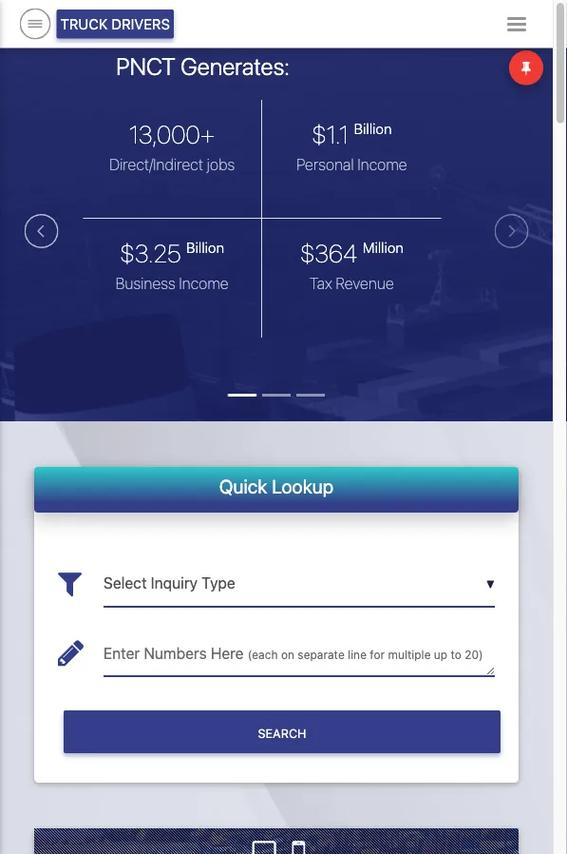 Task type: locate. For each thing, give the bounding box(es) containing it.
0 horizontal spatial income
[[179, 275, 229, 293]]

None text field
[[104, 560, 496, 607], [104, 630, 496, 676], [104, 560, 496, 607], [104, 630, 496, 676]]

numbers
[[144, 644, 207, 662]]

0 horizontal spatial billion
[[187, 239, 224, 256]]

(each
[[248, 648, 278, 661]]

billion
[[354, 120, 392, 137], [187, 239, 224, 256]]

1 vertical spatial income
[[179, 275, 229, 293]]

$364
[[300, 239, 358, 268]]

income for $1.1
[[358, 156, 408, 174]]

generates:
[[181, 52, 290, 81]]

pnct
[[116, 52, 176, 81]]

1 horizontal spatial billion
[[354, 120, 392, 137]]

billion up personal income at the right of the page
[[354, 120, 392, 137]]

0 vertical spatial income
[[358, 156, 408, 174]]

20)
[[465, 648, 484, 661]]

income down the $1.1 billion
[[358, 156, 408, 174]]

billion up business income
[[187, 239, 224, 256]]

personal
[[297, 156, 354, 174]]

1 vertical spatial billion
[[187, 239, 224, 256]]

quick lookup
[[219, 475, 334, 497]]

direct/indirect
[[109, 156, 204, 174]]

to
[[451, 648, 462, 661]]

search button
[[64, 711, 501, 753]]

pnct generates:
[[116, 52, 290, 81]]

quick
[[219, 475, 268, 497]]

tax
[[310, 275, 333, 293]]

billion for $1.1
[[354, 120, 392, 137]]

income
[[358, 156, 408, 174], [179, 275, 229, 293]]

personal income
[[297, 156, 408, 174]]

1 horizontal spatial income
[[358, 156, 408, 174]]

line
[[348, 648, 367, 661]]

income down $3.25 billion
[[179, 275, 229, 293]]

truck drivers
[[60, 16, 170, 32]]

0 vertical spatial billion
[[354, 120, 392, 137]]

up
[[435, 648, 448, 661]]

▼
[[487, 577, 496, 591]]

tax revenue
[[310, 275, 394, 293]]

mobile image
[[292, 836, 305, 854]]

$3.25
[[120, 239, 181, 268]]

billion inside $3.25 billion
[[187, 239, 224, 256]]

billion inside the $1.1 billion
[[354, 120, 392, 137]]

truck
[[60, 16, 108, 32]]

business
[[116, 275, 176, 293]]



Task type: vqa. For each thing, say whether or not it's contained in the screenshot.


Task type: describe. For each thing, give the bounding box(es) containing it.
drivers
[[112, 16, 170, 32]]

13,000+
[[129, 120, 215, 149]]

jobs
[[207, 156, 235, 174]]

search
[[258, 725, 307, 740]]

revenue
[[336, 275, 394, 293]]

truck drivers link
[[57, 10, 174, 39]]

million
[[363, 239, 404, 256]]

enter
[[104, 644, 140, 662]]

for
[[370, 648, 385, 661]]

here
[[211, 644, 244, 662]]

income for $3.25
[[179, 275, 229, 293]]

welcome to port newmark container terminal image
[[0, 41, 568, 528]]

13,000+ direct/indirect jobs
[[109, 120, 235, 174]]

$364 million
[[300, 239, 404, 268]]

multiple
[[388, 648, 431, 661]]

separate
[[298, 648, 345, 661]]

billion for $3.25
[[187, 239, 224, 256]]

$1.1
[[312, 120, 349, 149]]

enter numbers here (each on separate line for multiple up to 20)
[[104, 644, 484, 662]]

$3.25 billion
[[120, 239, 224, 268]]

$1.1 billion
[[312, 120, 392, 149]]

business income
[[116, 275, 229, 293]]

on
[[281, 648, 295, 661]]

lookup
[[272, 475, 334, 497]]



